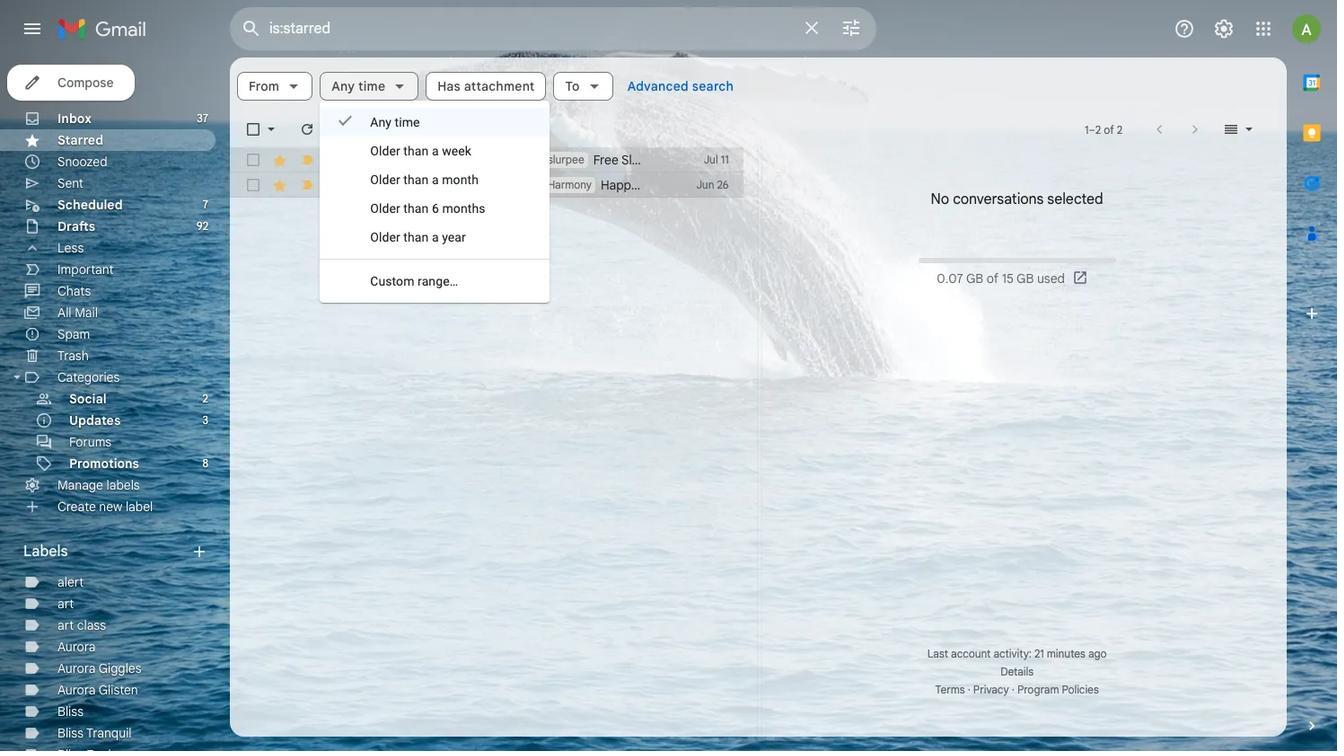 Task type: locate. For each thing, give the bounding box(es) containing it.
2 than from the top
[[404, 173, 429, 187]]

program
[[1018, 683, 1060, 696]]

1 vertical spatial time
[[395, 115, 420, 129]]

0 vertical spatial bliss
[[58, 704, 84, 720]]

alert
[[58, 574, 84, 590]]

of left 15
[[987, 270, 999, 287]]

settings image
[[1214, 18, 1235, 40]]

2 older from the top
[[370, 173, 401, 187]]

1
[[1085, 123, 1089, 136]]

month
[[442, 173, 479, 187]]

0 horizontal spatial gb
[[967, 270, 984, 287]]

0 vertical spatial a
[[432, 144, 439, 158]]

2 art from the top
[[58, 617, 74, 633]]

support image
[[1174, 18, 1196, 40]]

2 vertical spatial aurora
[[58, 682, 96, 698]]

free
[[594, 152, 619, 168]]

tim
[[325, 177, 346, 193]]

drafts
[[58, 218, 95, 235]]

3 aurora from the top
[[58, 682, 96, 698]]

0 vertical spatial aurora
[[58, 639, 96, 655]]

a left month
[[432, 173, 439, 187]]

3 older from the top
[[370, 201, 401, 216]]

older down miller
[[370, 173, 401, 187]]

drafts link
[[58, 218, 95, 235]]

jeremy
[[325, 152, 367, 168]]

1 than from the top
[[404, 144, 429, 158]]

aurora for aurora glisten
[[58, 682, 96, 698]]

time inside any time dropdown button
[[359, 78, 386, 94]]

0 vertical spatial time
[[359, 78, 386, 94]]

2
[[1096, 123, 1102, 136], [1117, 123, 1123, 136], [203, 392, 208, 405]]

used
[[1038, 270, 1066, 287]]

to
[[566, 78, 580, 94]]

–
[[1089, 123, 1096, 136]]

1 aurora from the top
[[58, 639, 96, 655]]

none checkbox inside no conversations selected main content
[[244, 151, 262, 169]]

row containing tim burton
[[230, 173, 744, 198]]

None search field
[[230, 7, 877, 50]]

time
[[359, 78, 386, 94], [395, 115, 420, 129]]

0 horizontal spatial ·
[[968, 683, 971, 696]]

0 horizontal spatial 2
[[203, 392, 208, 405]]

2 vertical spatial a
[[432, 230, 439, 244]]

1 horizontal spatial gb
[[1017, 270, 1034, 287]]

3 than from the top
[[404, 201, 429, 216]]

all mail link
[[58, 305, 98, 321]]

older for older than a month
[[370, 173, 401, 187]]

2 right – at right
[[1117, 123, 1123, 136]]

categories link
[[58, 369, 120, 385]]

· right terms in the bottom of the page
[[968, 683, 971, 696]]

bliss for bliss link on the bottom of page
[[58, 704, 84, 720]]

than
[[404, 144, 429, 158], [404, 173, 429, 187], [404, 201, 429, 216], [404, 230, 429, 244]]

gb
[[967, 270, 984, 287], [1017, 270, 1034, 287]]

privacy link
[[974, 683, 1010, 696]]

updates link
[[69, 412, 121, 429]]

tab list
[[1288, 58, 1338, 686]]

terms link
[[936, 683, 966, 696]]

1 horizontal spatial any
[[370, 115, 392, 129]]

1 art from the top
[[58, 596, 74, 612]]

row
[[230, 147, 744, 173], [230, 173, 744, 198]]

art down art link
[[58, 617, 74, 633]]

2 · from the left
[[1012, 683, 1015, 696]]

4 than from the top
[[404, 230, 429, 244]]

aurora up bliss link on the bottom of page
[[58, 682, 96, 698]]

0 vertical spatial art
[[58, 596, 74, 612]]

older for older than a week
[[370, 144, 401, 158]]

of
[[1105, 123, 1115, 136], [987, 270, 999, 287]]

any time up jeremy miller
[[332, 78, 386, 94]]

None checkbox
[[244, 120, 262, 138], [244, 176, 262, 194], [244, 120, 262, 138], [244, 176, 262, 194]]

a for month
[[432, 173, 439, 187]]

advanced search button
[[621, 70, 741, 102]]

slurpee
[[622, 152, 666, 168]]

2 right 1
[[1096, 123, 1102, 136]]

older up burton
[[370, 144, 401, 158]]

from
[[249, 78, 280, 94]]

1 a from the top
[[432, 144, 439, 158]]

sent
[[58, 175, 83, 191]]

gb right 0.07
[[967, 270, 984, 287]]

time up older than a week
[[395, 115, 420, 129]]

0 vertical spatial of
[[1105, 123, 1115, 136]]

older than a month
[[370, 173, 479, 187]]

than down older than 6 months
[[404, 230, 429, 244]]

any down any time dropdown button
[[370, 115, 392, 129]]

2 row from the top
[[230, 173, 744, 198]]

no
[[931, 190, 950, 208]]

1 row from the top
[[230, 147, 744, 173]]

0.07
[[937, 270, 964, 287]]

1 vertical spatial aurora
[[58, 660, 96, 677]]

any
[[332, 78, 355, 94], [370, 115, 392, 129]]

details
[[1001, 665, 1034, 678]]

1 horizontal spatial ·
[[1012, 683, 1015, 696]]

older for older than a year
[[370, 230, 401, 244]]

1 vertical spatial bliss
[[58, 725, 84, 741]]

aurora giggles
[[58, 660, 142, 677]]

last
[[928, 647, 949, 660]]

jul
[[704, 153, 719, 166]]

older for older than 6 months
[[370, 201, 401, 216]]

older up custom
[[370, 230, 401, 244]]

1 vertical spatial a
[[432, 173, 439, 187]]

advanced
[[628, 78, 689, 94]]

compose button
[[7, 65, 135, 101]]

advanced search options image
[[834, 10, 870, 46]]

custom
[[370, 274, 415, 288]]

year
[[442, 230, 466, 244]]

trash link
[[58, 348, 89, 364]]

6
[[432, 201, 439, 216]]

than up older than a month
[[404, 144, 429, 158]]

forums link
[[69, 434, 112, 450]]

0 vertical spatial any time
[[332, 78, 386, 94]]

of right – at right
[[1105, 123, 1115, 136]]

bliss down bliss link on the bottom of page
[[58, 725, 84, 741]]

2 inside "labels" navigation
[[203, 392, 208, 405]]

harmony
[[548, 178, 592, 191]]

than for months
[[404, 201, 429, 216]]

spam
[[58, 326, 90, 342]]

a left week at left
[[432, 144, 439, 158]]

a left "year"
[[432, 230, 439, 244]]

92
[[197, 219, 208, 233]]

0 vertical spatial any
[[332, 78, 355, 94]]

time up jeremy miller
[[359, 78, 386, 94]]

a for year
[[432, 230, 439, 244]]

bliss up bliss tranquil
[[58, 704, 84, 720]]

1 bliss from the top
[[58, 704, 84, 720]]

any right from dropdown button
[[332, 78, 355, 94]]

social
[[69, 391, 107, 407]]

terms
[[936, 683, 966, 696]]

3 a from the top
[[432, 230, 439, 244]]

4 older from the top
[[370, 230, 401, 244]]

2 up 3 on the bottom left of page
[[203, 392, 208, 405]]

None checkbox
[[244, 151, 262, 169]]

labels
[[106, 477, 140, 493]]

aurora for aurora link
[[58, 639, 96, 655]]

· down details
[[1012, 683, 1015, 696]]

older down burton
[[370, 201, 401, 216]]

art down alert link
[[58, 596, 74, 612]]

1 – 2 of 2
[[1085, 123, 1123, 136]]

1 vertical spatial art
[[58, 617, 74, 633]]

0 horizontal spatial any
[[332, 78, 355, 94]]

1 older from the top
[[370, 144, 401, 158]]

no conversations selected main content
[[230, 58, 1288, 737]]

15
[[1002, 270, 1014, 287]]

details link
[[1001, 665, 1034, 678]]

slurpee
[[548, 153, 585, 166]]

2 bliss from the top
[[58, 725, 84, 741]]

gb right 15
[[1017, 270, 1034, 287]]

bliss
[[58, 704, 84, 720], [58, 725, 84, 741]]

aurora down aurora link
[[58, 660, 96, 677]]

slurpee free slurpee at 7-eleven
[[548, 152, 733, 168]]

art class link
[[58, 617, 106, 633]]

2 aurora from the top
[[58, 660, 96, 677]]

1 vertical spatial any
[[370, 115, 392, 129]]

than left 6
[[404, 201, 429, 216]]

0 horizontal spatial of
[[987, 270, 999, 287]]

2 a from the top
[[432, 173, 439, 187]]

0 horizontal spatial time
[[359, 78, 386, 94]]

snoozed
[[58, 154, 108, 170]]

follow link to manage storage image
[[1073, 270, 1091, 288]]

aurora down art class link
[[58, 639, 96, 655]]

aurora
[[58, 639, 96, 655], [58, 660, 96, 677], [58, 682, 96, 698]]

a
[[432, 144, 439, 158], [432, 173, 439, 187], [432, 230, 439, 244]]

any time up older than a week
[[370, 115, 420, 129]]

·
[[968, 683, 971, 696], [1012, 683, 1015, 696]]

any time
[[332, 78, 386, 94], [370, 115, 420, 129]]

0.07 gb of 15 gb used
[[937, 270, 1066, 287]]

than down older than a week
[[404, 173, 429, 187]]



Task type: describe. For each thing, give the bounding box(es) containing it.
advanced search
[[628, 78, 734, 94]]

months
[[442, 201, 486, 216]]

selected
[[1048, 190, 1104, 208]]

eleven
[[696, 152, 733, 168]]

labels heading
[[23, 543, 190, 561]]

scheduled link
[[58, 197, 123, 213]]

updates
[[69, 412, 121, 429]]

jul 11
[[704, 153, 729, 166]]

1 horizontal spatial 2
[[1096, 123, 1102, 136]]

37
[[197, 111, 208, 125]]

art class
[[58, 617, 106, 633]]

chats
[[58, 283, 91, 299]]

create
[[58, 499, 96, 515]]

1 · from the left
[[968, 683, 971, 696]]

create new label link
[[58, 499, 153, 515]]

conversations
[[953, 190, 1044, 208]]

forums
[[69, 434, 112, 450]]

any time inside dropdown button
[[332, 78, 386, 94]]

11
[[721, 153, 729, 166]]

bliss tranquil
[[58, 725, 132, 741]]

tranquil
[[86, 725, 132, 741]]

1 vertical spatial any time
[[370, 115, 420, 129]]

sent link
[[58, 175, 83, 191]]

older than a year
[[370, 230, 466, 244]]

1 vertical spatial of
[[987, 270, 999, 287]]

search
[[693, 78, 734, 94]]

all
[[58, 305, 72, 321]]

1 gb from the left
[[967, 270, 984, 287]]

important link
[[58, 261, 114, 278]]

aurora link
[[58, 639, 96, 655]]

has
[[438, 78, 461, 94]]

21
[[1035, 647, 1045, 660]]

Search mail text field
[[270, 20, 791, 38]]

a for week
[[432, 144, 439, 158]]

tim burton
[[325, 177, 387, 193]]

manage
[[58, 477, 103, 493]]

row containing jeremy miller
[[230, 147, 744, 173]]

from button
[[237, 72, 313, 101]]

aurora glisten
[[58, 682, 138, 698]]

2 gb from the left
[[1017, 270, 1034, 287]]

compose
[[58, 75, 114, 91]]

1 horizontal spatial of
[[1105, 123, 1115, 136]]

has attachment
[[438, 78, 535, 94]]

to button
[[554, 72, 613, 101]]

attachment
[[464, 78, 535, 94]]

program policies link
[[1018, 683, 1100, 696]]

all mail
[[58, 305, 98, 321]]

7-
[[684, 152, 696, 168]]

last account activity: 21 minutes ago details terms · privacy · program policies
[[928, 647, 1108, 696]]

art for art class
[[58, 617, 74, 633]]

happy
[[601, 177, 638, 193]]

birthday
[[641, 177, 689, 193]]

ago
[[1089, 647, 1108, 660]]

any inside dropdown button
[[332, 78, 355, 94]]

any time button
[[320, 72, 419, 101]]

manage labels link
[[58, 477, 140, 493]]

toggle split pane mode image
[[1223, 120, 1241, 138]]

chats link
[[58, 283, 91, 299]]

3
[[203, 413, 208, 427]]

labels navigation
[[0, 58, 230, 751]]

labels
[[23, 543, 68, 561]]

inbox link
[[58, 111, 92, 127]]

alert link
[[58, 574, 84, 590]]

aurora for aurora giggles
[[58, 660, 96, 677]]

less button
[[0, 237, 216, 259]]

gmail image
[[58, 11, 155, 47]]

inbox
[[58, 111, 92, 127]]

than for month
[[404, 173, 429, 187]]

miller
[[370, 152, 401, 168]]

26
[[717, 178, 729, 191]]

8
[[203, 456, 208, 470]]

class
[[77, 617, 106, 633]]

art link
[[58, 596, 74, 612]]

week
[[442, 144, 472, 158]]

important
[[58, 261, 114, 278]]

custom range…
[[370, 274, 458, 288]]

scheduled
[[58, 197, 123, 213]]

2 horizontal spatial 2
[[1117, 123, 1123, 136]]

clear search image
[[794, 10, 830, 46]]

art for art link
[[58, 596, 74, 612]]

minutes
[[1047, 647, 1086, 660]]

promotions link
[[69, 456, 139, 472]]

than for week
[[404, 144, 429, 158]]

bliss tranquil link
[[58, 725, 132, 741]]

harmony happy birthday
[[548, 177, 689, 193]]

main menu image
[[22, 18, 43, 40]]

glisten
[[99, 682, 138, 698]]

categories
[[58, 369, 120, 385]]

jun
[[697, 178, 715, 191]]

starred link
[[58, 132, 103, 148]]

older than 6 months
[[370, 201, 486, 216]]

than for year
[[404, 230, 429, 244]]

mail
[[75, 305, 98, 321]]

policies
[[1063, 683, 1100, 696]]

search mail image
[[235, 13, 268, 45]]

refresh image
[[298, 120, 316, 138]]

no conversations selected
[[931, 190, 1104, 208]]

less
[[58, 240, 84, 256]]

social link
[[69, 391, 107, 407]]

activity:
[[994, 647, 1032, 660]]

aurora giggles link
[[58, 660, 142, 677]]

range…
[[418, 274, 458, 288]]

jeremy miller
[[325, 152, 401, 168]]

at
[[669, 152, 680, 168]]

jun 26
[[697, 178, 729, 191]]

bliss for bliss tranquil
[[58, 725, 84, 741]]

1 horizontal spatial time
[[395, 115, 420, 129]]

7
[[203, 198, 208, 211]]



Task type: vqa. For each thing, say whether or not it's contained in the screenshot.


